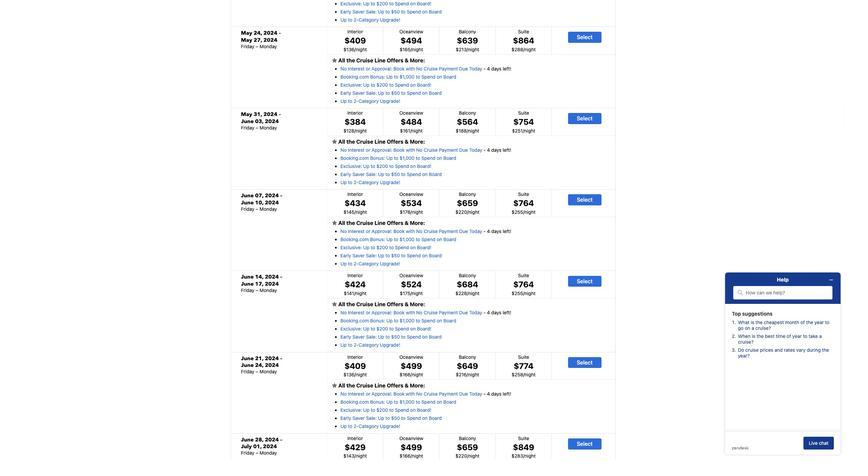 Task type: locate. For each thing, give the bounding box(es) containing it.
$255 for $659
[[512, 210, 523, 215]]

5 4 from the top
[[487, 392, 490, 397]]

2 interior $409 $136 / night from the top
[[344, 355, 367, 378]]

2 payment from the top
[[439, 147, 458, 153]]

oceanview $494 $165 / night
[[400, 29, 423, 52]]

suite inside suite $774 $258 / night
[[518, 355, 529, 360]]

4 balcony from the top
[[459, 273, 476, 279]]

2 $136 from the top
[[344, 372, 355, 378]]

3 $50 from the top
[[391, 172, 400, 177]]

monday inside june 28, 2024 – july 01, 2024 friday – monday
[[260, 451, 277, 457]]

5 booking.com bonus: up to $1,000 to spend on board link from the top
[[341, 400, 456, 405]]

4 exclusive: from the top
[[341, 245, 362, 251]]

left! for $649
[[503, 392, 511, 397]]

$220
[[456, 210, 467, 215], [456, 454, 467, 460]]

balcony for may 24, 2024
[[459, 29, 476, 35]]

5 or from the top
[[366, 392, 370, 397]]

exclusive: up to $200 to spend on board! link for $494
[[341, 82, 431, 88]]

interior $424 $141 / night
[[344, 273, 367, 297]]

2 $1,000 from the top
[[400, 155, 415, 161]]

2 select from the top
[[577, 116, 593, 122]]

$220 for $534
[[456, 210, 467, 215]]

$213
[[456, 47, 467, 52]]

2 4 from the top
[[487, 147, 490, 153]]

1 vertical spatial $409
[[345, 362, 366, 371]]

$499
[[401, 362, 422, 371], [401, 443, 422, 453]]

3 no interest or approval: book with no cruise payment due today -                         4 days left! booking.com bonus: up to $1,000 to spend on board exclusive: up to $200 to spend on board! early saver sale: up to $50 to spend on board up to 2-category upgrade! from the top
[[341, 229, 511, 267]]

1 $659 from the top
[[457, 199, 478, 208]]

–
[[279, 29, 281, 37], [256, 43, 258, 49], [279, 111, 281, 118], [256, 125, 258, 131], [280, 192, 282, 200], [256, 206, 258, 212], [280, 274, 282, 281], [256, 288, 258, 294], [280, 355, 282, 363], [256, 369, 258, 375], [280, 437, 282, 444], [256, 451, 258, 457]]

night inside suite $774 $258 / night
[[525, 372, 536, 378]]

$50 inside exclusive: up to $200 to spend on board! early saver sale: up to $50 to spend on board up to 2-category upgrade!
[[391, 9, 400, 14]]

oceanview for june 21, 2024
[[400, 355, 423, 360]]

friday inside "june 07, 2024 – june 10, 2024 friday – monday"
[[241, 206, 254, 212]]

-
[[484, 66, 486, 72], [484, 147, 486, 153], [484, 229, 486, 234], [484, 310, 486, 316], [484, 392, 486, 397]]

4 for $649
[[487, 392, 490, 397]]

select for $564
[[577, 116, 593, 122]]

/ inside balcony $564 $188 / night
[[467, 128, 468, 134]]

$166
[[400, 372, 411, 378], [400, 454, 411, 460]]

$499 for $649
[[401, 362, 422, 371]]

$429
[[345, 443, 366, 453]]

0 vertical spatial $255
[[512, 210, 523, 215]]

exclusive:
[[341, 1, 362, 6], [341, 82, 362, 88], [341, 163, 362, 169], [341, 245, 362, 251], [341, 326, 362, 332], [341, 408, 362, 414]]

more: for $534
[[410, 220, 425, 226]]

4 up to 2-category upgrade! link from the top
[[341, 261, 400, 267]]

0 vertical spatial $136
[[344, 47, 355, 52]]

1 balcony $659 $220 / night from the top
[[456, 192, 480, 215]]

with for $524
[[406, 310, 415, 316]]

due for $659
[[459, 229, 468, 234]]

2 $166 from the top
[[400, 454, 411, 460]]

2 oceanview $499 $166 / night from the top
[[400, 436, 423, 460]]

/ inside suite $774 $258 / night
[[523, 372, 525, 378]]

1 more: from the top
[[410, 57, 425, 63]]

exclusive: up to $200 to spend on board! link
[[341, 1, 431, 6], [341, 82, 431, 88], [341, 163, 431, 169], [341, 245, 431, 251], [341, 326, 431, 332], [341, 408, 431, 414]]

more: for $499
[[410, 383, 425, 389]]

2 suite $764 $255 / night from the top
[[512, 273, 536, 297]]

/ inside suite $754 $251 / night
[[523, 128, 524, 134]]

monday inside may 31, 2024 – june 03, 2024 friday – monday
[[260, 125, 277, 131]]

$534
[[401, 199, 422, 208]]

1 vertical spatial $764
[[513, 280, 534, 290]]

/ inside 'suite $849 $283 / night'
[[523, 454, 525, 460]]

3 bonus: from the top
[[370, 237, 385, 243]]

friday for june 24, 2024
[[241, 369, 254, 375]]

night
[[356, 47, 367, 52], [412, 47, 423, 52], [468, 47, 479, 52], [525, 47, 536, 52], [356, 128, 367, 134], [412, 128, 423, 134], [468, 128, 479, 134], [524, 128, 535, 134], [356, 210, 367, 215], [412, 210, 423, 215], [469, 210, 480, 215], [525, 210, 536, 215], [356, 291, 367, 297], [412, 291, 423, 297], [469, 291, 480, 297], [525, 291, 536, 297], [356, 372, 367, 378], [412, 372, 423, 378], [468, 372, 479, 378], [525, 372, 536, 378], [356, 454, 367, 460], [412, 454, 423, 460], [469, 454, 480, 460], [525, 454, 536, 460]]

5 $1,000 from the top
[[400, 400, 415, 405]]

all the cruise line offers & more:
[[337, 57, 425, 63], [337, 139, 425, 145], [337, 220, 425, 226], [337, 302, 425, 308], [337, 383, 425, 389]]

to
[[371, 1, 375, 6], [389, 1, 394, 6], [386, 9, 390, 14], [401, 9, 406, 14], [348, 17, 353, 23], [394, 74, 398, 80], [416, 74, 420, 80], [371, 82, 375, 88], [389, 82, 394, 88], [386, 90, 390, 96], [401, 90, 406, 96], [348, 98, 353, 104], [394, 155, 398, 161], [416, 155, 420, 161], [371, 163, 375, 169], [389, 163, 394, 169], [386, 172, 390, 177], [401, 172, 406, 177], [348, 180, 353, 185], [394, 237, 398, 243], [416, 237, 420, 243], [371, 245, 375, 251], [389, 245, 394, 251], [386, 253, 390, 259], [401, 253, 406, 259], [348, 261, 353, 267], [394, 318, 398, 324], [416, 318, 420, 324], [371, 326, 375, 332], [389, 326, 394, 332], [386, 334, 390, 340], [401, 334, 406, 340], [348, 343, 353, 348], [394, 400, 398, 405], [416, 400, 420, 405], [371, 408, 375, 414], [389, 408, 394, 414], [386, 416, 390, 422], [401, 416, 406, 422], [348, 424, 353, 430]]

6 monday from the top
[[260, 451, 277, 457]]

3 book from the top
[[394, 229, 405, 234]]

bonus:
[[370, 74, 385, 80], [370, 155, 385, 161], [370, 237, 385, 243], [370, 318, 385, 324], [370, 400, 385, 405]]

$764
[[513, 199, 534, 208], [513, 280, 534, 290]]

payment
[[439, 66, 458, 72], [439, 147, 458, 153], [439, 229, 458, 234], [439, 310, 458, 316], [439, 392, 458, 397]]

1 vertical spatial 24,
[[255, 362, 264, 370]]

/ inside balcony $649 $216 / night
[[467, 372, 468, 378]]

balcony for june 28, 2024
[[459, 436, 476, 442]]

night inside oceanview $494 $165 / night
[[412, 47, 423, 52]]

friday inside june 28, 2024 – july 01, 2024 friday – monday
[[241, 451, 254, 457]]

$50 for $499
[[391, 416, 400, 422]]

1 all the cruise line offers & more: from the top
[[337, 57, 425, 63]]

friday inside june 21, 2024 – june 24, 2024 friday – monday
[[241, 369, 254, 375]]

1 vertical spatial $255
[[512, 291, 523, 297]]

1 oceanview from the top
[[400, 29, 423, 35]]

suite for june 28, 2024
[[518, 436, 529, 442]]

night inside oceanview $534 $178 / night
[[412, 210, 423, 215]]

3 offers from the top
[[387, 220, 404, 226]]

$216
[[456, 372, 467, 378]]

suite $754 $251 / night
[[512, 110, 535, 134]]

up to 2-category upgrade! link
[[341, 17, 400, 23], [341, 98, 400, 104], [341, 180, 400, 185], [341, 261, 400, 267], [341, 343, 400, 348], [341, 424, 400, 430]]

june 07, 2024 – june 10, 2024 friday – monday
[[241, 192, 282, 212]]

june 28, 2024 – july 01, 2024 friday – monday
[[241, 437, 282, 457]]

1 $764 from the top
[[513, 199, 534, 208]]

category for $494
[[359, 98, 379, 104]]

0 vertical spatial suite $764 $255 / night
[[512, 192, 536, 215]]

2- for $494
[[354, 98, 359, 104]]

2-
[[354, 17, 359, 23], [354, 98, 359, 104], [354, 180, 359, 185], [354, 261, 359, 267], [354, 343, 359, 348], [354, 424, 359, 430]]

all for $524
[[338, 302, 345, 308]]

3 the from the top
[[347, 220, 355, 226]]

the
[[347, 57, 355, 63], [347, 139, 355, 145], [347, 220, 355, 226], [347, 302, 355, 308], [347, 383, 355, 389]]

$166 for $429
[[400, 454, 411, 460]]

3 sale: from the top
[[366, 172, 377, 177]]

monday inside june 21, 2024 – june 24, 2024 friday – monday
[[260, 369, 277, 375]]

suite inside suite $864 $288 / night
[[518, 29, 529, 35]]

1 vertical spatial suite $764 $255 / night
[[512, 273, 536, 297]]

interior for may 31, 2024
[[348, 110, 363, 116]]

2 with from the top
[[406, 147, 415, 153]]

today for $564
[[469, 147, 482, 153]]

2 interior from the top
[[348, 110, 363, 116]]

0 vertical spatial $499
[[401, 362, 422, 371]]

night inside interior $429 $143 / night
[[356, 454, 367, 460]]

suite for may 24, 2024
[[518, 29, 529, 35]]

5 $200 from the top
[[377, 326, 388, 332]]

days for $659
[[491, 229, 502, 234]]

cruise
[[356, 57, 373, 63], [424, 66, 438, 72], [356, 139, 373, 145], [424, 147, 438, 153], [356, 220, 373, 226], [424, 229, 438, 234], [356, 302, 373, 308], [424, 310, 438, 316], [356, 383, 373, 389], [424, 392, 438, 397]]

suite inside suite $754 $251 / night
[[518, 110, 529, 116]]

select link for $564
[[568, 113, 602, 124]]

4 star image from the top
[[332, 302, 337, 308]]

3 left! from the top
[[503, 229, 511, 234]]

$564
[[457, 117, 478, 127]]

4 due from the top
[[459, 310, 468, 316]]

days for $649
[[491, 392, 502, 397]]

oceanview for june 28, 2024
[[400, 436, 423, 442]]

0 vertical spatial balcony $659 $220 / night
[[456, 192, 480, 215]]

/ inside oceanview $524 $175 / night
[[411, 291, 412, 297]]

- for $649
[[484, 392, 486, 397]]

1 $136 from the top
[[344, 47, 355, 52]]

select link for $659
[[568, 195, 602, 206]]

2 may from the top
[[241, 36, 252, 44]]

3 early from the top
[[341, 172, 351, 177]]

0 vertical spatial 24,
[[254, 29, 262, 37]]

$409 for $494
[[345, 36, 366, 45]]

2 $255 from the top
[[512, 291, 523, 297]]

may for $384
[[241, 111, 252, 118]]

may inside may 31, 2024 – june 03, 2024 friday – monday
[[241, 111, 252, 118]]

oceanview
[[400, 29, 423, 35], [400, 110, 423, 116], [400, 192, 423, 197], [400, 273, 423, 279], [400, 355, 423, 360], [400, 436, 423, 442]]

june inside june 28, 2024 – july 01, 2024 friday – monday
[[241, 437, 254, 444]]

balcony
[[459, 29, 476, 35], [459, 110, 476, 116], [459, 192, 476, 197], [459, 273, 476, 279], [459, 355, 476, 360], [459, 436, 476, 442]]

2 $409 from the top
[[345, 362, 366, 371]]

booking.com for $484
[[341, 155, 369, 161]]

$255
[[512, 210, 523, 215], [512, 291, 523, 297]]

exclusive: inside exclusive: up to $200 to spend on board! early saver sale: up to $50 to spend on board up to 2-category upgrade!
[[341, 1, 362, 6]]

balcony $659 $220 / night
[[456, 192, 480, 215], [456, 436, 480, 460]]

up
[[363, 1, 370, 6], [378, 9, 384, 14], [341, 17, 347, 23], [387, 74, 393, 80], [363, 82, 370, 88], [378, 90, 384, 96], [341, 98, 347, 104], [387, 155, 393, 161], [363, 163, 370, 169], [378, 172, 384, 177], [341, 180, 347, 185], [387, 237, 393, 243], [363, 245, 370, 251], [378, 253, 384, 259], [341, 261, 347, 267], [387, 318, 393, 324], [363, 326, 370, 332], [378, 334, 384, 340], [341, 343, 347, 348], [387, 400, 393, 405], [363, 408, 370, 414], [378, 416, 384, 422], [341, 424, 347, 430]]

5 today from the top
[[469, 392, 482, 397]]

0 vertical spatial interior $409 $136 / night
[[344, 29, 367, 52]]

bonus: for $494
[[370, 74, 385, 80]]

1 vertical spatial $136
[[344, 372, 355, 378]]

friday inside june 14, 2024 – june 17, 2024 friday – monday
[[241, 288, 254, 294]]

interior inside the interior $434 $145 / night
[[348, 192, 363, 197]]

0 vertical spatial $659
[[457, 199, 478, 208]]

2 today from the top
[[469, 147, 482, 153]]

$128
[[344, 128, 355, 134]]

with
[[406, 66, 415, 72], [406, 147, 415, 153], [406, 229, 415, 234], [406, 310, 415, 316], [406, 392, 415, 397]]

2 exclusive: up to $200 to spend on board! link from the top
[[341, 82, 431, 88]]

interest
[[348, 66, 365, 72], [348, 147, 365, 153], [348, 229, 365, 234], [348, 310, 365, 316], [348, 392, 365, 397]]

1 no interest or approval: book with no cruise payment due today link from the top
[[341, 66, 482, 72]]

offers for $534
[[387, 220, 404, 226]]

6 exclusive: up to $200 to spend on board! link from the top
[[341, 408, 431, 414]]

1 vertical spatial balcony $659 $220 / night
[[456, 436, 480, 460]]

1 vertical spatial $499
[[401, 443, 422, 453]]

3 $1,000 from the top
[[400, 237, 415, 243]]

2 left! from the top
[[503, 147, 511, 153]]

night inside interior $384 $128 / night
[[356, 128, 367, 134]]

5 bonus: from the top
[[370, 400, 385, 405]]

4 exclusive: up to $200 to spend on board! link from the top
[[341, 245, 431, 251]]

0 vertical spatial $166
[[400, 372, 411, 378]]

interior $409 $136 / night
[[344, 29, 367, 52], [344, 355, 367, 378]]

2 friday from the top
[[241, 125, 254, 131]]

category for $499
[[359, 424, 379, 430]]

3 all from the top
[[338, 220, 345, 226]]

bonus: for $499
[[370, 400, 385, 405]]

$659
[[457, 199, 478, 208], [457, 443, 478, 453]]

friday for july 01, 2024
[[241, 451, 254, 457]]

today for $659
[[469, 229, 482, 234]]

friday
[[241, 43, 254, 49], [241, 125, 254, 131], [241, 206, 254, 212], [241, 288, 254, 294], [241, 369, 254, 375], [241, 451, 254, 457]]

balcony $649 $216 / night
[[456, 355, 479, 378]]

no
[[341, 66, 347, 72], [416, 66, 423, 72], [341, 147, 347, 153], [416, 147, 423, 153], [341, 229, 347, 234], [416, 229, 423, 234], [341, 310, 347, 316], [416, 310, 423, 316], [341, 392, 347, 397], [416, 392, 423, 397]]

/ inside the balcony $684 $228 / night
[[467, 291, 469, 297]]

$424
[[345, 280, 366, 290]]

no interest or approval: book with no cruise payment due today -                         4 days left! booking.com bonus: up to $1,000 to spend on board exclusive: up to $200 to spend on board! early saver sale: up to $50 to spend on board up to 2-category upgrade! for $499
[[341, 392, 511, 430]]

interior for june 28, 2024
[[348, 436, 363, 442]]

all the cruise line offers & more: for $494
[[337, 57, 425, 63]]

left! for $684
[[503, 310, 511, 316]]

book for $524
[[394, 310, 405, 316]]

2 - from the top
[[484, 147, 486, 153]]

oceanview for june 07, 2024
[[400, 192, 423, 197]]

upgrade!
[[380, 17, 400, 23], [380, 98, 400, 104], [380, 180, 400, 185], [380, 261, 400, 267], [380, 343, 400, 348], [380, 424, 400, 430]]

2 days from the top
[[491, 147, 502, 153]]

2 $764 from the top
[[513, 280, 534, 290]]

$200 for $499
[[377, 408, 388, 414]]

2 booking.com from the top
[[341, 155, 369, 161]]

1 $499 from the top
[[401, 362, 422, 371]]

/ inside the interior $434 $145 / night
[[355, 210, 356, 215]]

category
[[359, 17, 379, 23], [359, 98, 379, 104], [359, 180, 379, 185], [359, 261, 379, 267], [359, 343, 379, 348], [359, 424, 379, 430]]

5 friday from the top
[[241, 369, 254, 375]]

$409 for $499
[[345, 362, 366, 371]]

suite $764 $255 / night
[[512, 192, 536, 215], [512, 273, 536, 297]]

/ inside suite $864 $288 / night
[[523, 47, 525, 52]]

all
[[338, 57, 345, 63], [338, 139, 345, 145], [338, 220, 345, 226], [338, 302, 345, 308], [338, 383, 345, 389]]

board inside exclusive: up to $200 to spend on board! early saver sale: up to $50 to spend on board up to 2-category upgrade!
[[429, 9, 442, 14]]

monday for 27,
[[260, 43, 277, 49]]

3 may from the top
[[241, 111, 252, 118]]

night inside suite $754 $251 / night
[[524, 128, 535, 134]]

5 no interest or approval: book with no cruise payment due today -                         4 days left! booking.com bonus: up to $1,000 to spend on board exclusive: up to $200 to spend on board! early saver sale: up to $50 to spend on board up to 2-category upgrade! from the top
[[341, 392, 511, 430]]

3 all the cruise line offers & more: from the top
[[337, 220, 425, 226]]

up to 2-category upgrade! link for $524
[[341, 343, 400, 348]]

sale: for $499
[[366, 416, 377, 422]]

or for $534
[[366, 229, 370, 234]]

0 vertical spatial $220
[[456, 210, 467, 215]]

payment for $684
[[439, 310, 458, 316]]

4 early from the top
[[341, 253, 351, 259]]

or for $484
[[366, 147, 370, 153]]

0 vertical spatial $764
[[513, 199, 534, 208]]

2 $50 from the top
[[391, 90, 400, 96]]

1 suite from the top
[[518, 29, 529, 35]]

2 due from the top
[[459, 147, 468, 153]]

category for $484
[[359, 180, 379, 185]]

days
[[491, 66, 502, 72], [491, 147, 502, 153], [491, 229, 502, 234], [491, 310, 502, 316], [491, 392, 502, 397]]

0 vertical spatial $409
[[345, 36, 366, 45]]

1 booking.com from the top
[[341, 74, 369, 80]]

exclusive: up to $200 to spend on board! link for $484
[[341, 163, 431, 169]]

offers
[[387, 57, 404, 63], [387, 139, 404, 145], [387, 220, 404, 226], [387, 302, 404, 308], [387, 383, 404, 389]]

early saver sale: up to $50 to spend on board link for $524
[[341, 334, 442, 340]]

4 $1,000 from the top
[[400, 318, 415, 324]]

2- for $534
[[354, 261, 359, 267]]

upgrade! for $534
[[380, 261, 400, 267]]

oceanview for may 24, 2024
[[400, 29, 423, 35]]

saver
[[353, 9, 365, 14], [353, 90, 365, 96], [353, 172, 365, 177], [353, 253, 365, 259], [353, 334, 365, 340], [353, 416, 365, 422]]

/ inside interior $429 $143 / night
[[355, 454, 356, 460]]

due
[[459, 66, 468, 72], [459, 147, 468, 153], [459, 229, 468, 234], [459, 310, 468, 316], [459, 392, 468, 397]]

select for $639
[[577, 34, 593, 40]]

4 & from the top
[[405, 302, 409, 308]]

2 balcony from the top
[[459, 110, 476, 116]]

2 bonus: from the top
[[370, 155, 385, 161]]

balcony inside balcony $564 $188 / night
[[459, 110, 476, 116]]

oceanview $499 $166 / night
[[400, 355, 423, 378], [400, 436, 423, 460]]

star image for $409
[[332, 58, 337, 63]]

4 offers from the top
[[387, 302, 404, 308]]

2 oceanview from the top
[[400, 110, 423, 116]]

4 $200 from the top
[[377, 245, 388, 251]]

monday inside "june 07, 2024 – june 10, 2024 friday – monday"
[[260, 206, 277, 212]]

2024
[[263, 29, 277, 37], [263, 36, 277, 44], [263, 111, 277, 118], [265, 118, 279, 125], [265, 192, 279, 200], [265, 199, 279, 207], [265, 274, 279, 281], [265, 281, 279, 288], [265, 355, 279, 363], [265, 362, 279, 370], [265, 437, 279, 444], [263, 444, 277, 451]]

5 early saver sale: up to $50 to spend on board link from the top
[[341, 334, 442, 340]]

1 all from the top
[[338, 57, 345, 63]]

more: for $524
[[410, 302, 425, 308]]

$50
[[391, 9, 400, 14], [391, 90, 400, 96], [391, 172, 400, 177], [391, 253, 400, 259], [391, 334, 400, 340], [391, 416, 400, 422]]

5 with from the top
[[406, 392, 415, 397]]

interior inside interior $429 $143 / night
[[348, 436, 363, 442]]

balcony inside balcony $649 $216 / night
[[459, 355, 476, 360]]

1 up to 2-category upgrade! link from the top
[[341, 17, 400, 23]]

1 friday from the top
[[241, 43, 254, 49]]

suite $774 $258 / night
[[512, 355, 536, 378]]

early for $494
[[341, 90, 351, 96]]

4 booking.com from the top
[[341, 318, 369, 324]]

1 bonus: from the top
[[370, 74, 385, 80]]

sale: for $484
[[366, 172, 377, 177]]

no interest or approval: book with no cruise payment due today -                         4 days left! booking.com bonus: up to $1,000 to spend on board exclusive: up to $200 to spend on board! early saver sale: up to $50 to spend on board up to 2-category upgrade!
[[341, 66, 511, 104], [341, 147, 511, 185], [341, 229, 511, 267], [341, 310, 511, 348], [341, 392, 511, 430]]

1 vertical spatial interior $409 $136 / night
[[344, 355, 367, 378]]

5 balcony from the top
[[459, 355, 476, 360]]

balcony inside the balcony $684 $228 / night
[[459, 273, 476, 279]]

3 & from the top
[[405, 220, 409, 226]]

$200
[[377, 1, 388, 6], [377, 82, 388, 88], [377, 163, 388, 169], [377, 245, 388, 251], [377, 326, 388, 332], [377, 408, 388, 414]]

line
[[375, 57, 386, 63], [375, 139, 386, 145], [375, 220, 386, 226], [375, 302, 386, 308], [375, 383, 386, 389]]

book
[[394, 66, 405, 72], [394, 147, 405, 153], [394, 229, 405, 234], [394, 310, 405, 316], [394, 392, 405, 397]]

early saver sale: up to $50 to spend on board link
[[341, 9, 442, 14], [341, 90, 442, 96], [341, 172, 442, 177], [341, 253, 442, 259], [341, 334, 442, 340], [341, 416, 442, 422]]

$1,000 for $499
[[400, 400, 415, 405]]

all the cruise line offers & more: for $534
[[337, 220, 425, 226]]

may
[[241, 29, 252, 37], [241, 36, 252, 44], [241, 111, 252, 118]]

star image
[[332, 58, 337, 63], [332, 139, 337, 145], [332, 221, 337, 226], [332, 302, 337, 308]]

balcony for may 31, 2024
[[459, 110, 476, 116]]

1 vertical spatial $220
[[456, 454, 467, 460]]

the for $534
[[347, 220, 355, 226]]

all for $494
[[338, 57, 345, 63]]

4 interior from the top
[[348, 273, 363, 279]]

night inside 'suite $849 $283 / night'
[[525, 454, 536, 460]]

friday inside may 24, 2024 – may 27, 2024 friday – monday
[[241, 43, 254, 49]]

1 the from the top
[[347, 57, 355, 63]]

suite inside 'suite $849 $283 / night'
[[518, 436, 529, 442]]

suite for june 14, 2024
[[518, 273, 529, 279]]

$494
[[401, 36, 422, 45]]

$1,000 for $524
[[400, 318, 415, 324]]

1 saver from the top
[[353, 9, 365, 14]]

oceanview $534 $178 / night
[[400, 192, 423, 215]]

1 due from the top
[[459, 66, 468, 72]]

3 with from the top
[[406, 229, 415, 234]]

5 board! from the top
[[417, 326, 431, 332]]

today
[[469, 66, 482, 72], [469, 147, 482, 153], [469, 229, 482, 234], [469, 310, 482, 316], [469, 392, 482, 397]]

oceanview $499 $166 / night for $659
[[400, 436, 423, 460]]

interior inside interior $424 $141 / night
[[348, 273, 363, 279]]

monday
[[260, 43, 277, 49], [260, 125, 277, 131], [260, 206, 277, 212], [260, 288, 277, 294], [260, 369, 277, 375], [260, 451, 277, 457]]

the for $524
[[347, 302, 355, 308]]

spend
[[395, 1, 409, 6], [407, 9, 421, 14], [422, 74, 436, 80], [395, 82, 409, 88], [407, 90, 421, 96], [422, 155, 436, 161], [395, 163, 409, 169], [407, 172, 421, 177], [422, 237, 436, 243], [395, 245, 409, 251], [407, 253, 421, 259], [422, 318, 436, 324], [395, 326, 409, 332], [407, 334, 421, 340], [422, 400, 436, 405], [395, 408, 409, 414], [407, 416, 421, 422]]

days for $564
[[491, 147, 502, 153]]

1 vertical spatial oceanview $499 $166 / night
[[400, 436, 423, 460]]

0 vertical spatial oceanview $499 $166 / night
[[400, 355, 423, 378]]

1 vertical spatial $166
[[400, 454, 411, 460]]

2- for $484
[[354, 180, 359, 185]]

$200 for $524
[[377, 326, 388, 332]]

board!
[[417, 1, 431, 6], [417, 82, 431, 88], [417, 163, 431, 169], [417, 245, 431, 251], [417, 326, 431, 332], [417, 408, 431, 414]]

2- inside exclusive: up to $200 to spend on board! early saver sale: up to $50 to spend on board up to 2-category upgrade!
[[354, 17, 359, 23]]

- for $564
[[484, 147, 486, 153]]

monday inside may 24, 2024 – may 27, 2024 friday – monday
[[260, 43, 277, 49]]

monday inside june 14, 2024 – june 17, 2024 friday – monday
[[260, 288, 277, 294]]

1 days from the top
[[491, 66, 502, 72]]

4 book from the top
[[394, 310, 405, 316]]

3 $200 from the top
[[377, 163, 388, 169]]

interior inside interior $384 $128 / night
[[348, 110, 363, 116]]

14,
[[255, 274, 264, 281]]

payment for $659
[[439, 229, 458, 234]]

5 early from the top
[[341, 334, 351, 340]]

balcony inside balcony $639 $213 / night
[[459, 29, 476, 35]]

4 saver from the top
[[353, 253, 365, 259]]

$639
[[457, 36, 478, 45]]

2 approval: from the top
[[372, 147, 392, 153]]

with for $534
[[406, 229, 415, 234]]

31,
[[254, 111, 262, 118]]

monday for 01,
[[260, 451, 277, 457]]

suite $764 $255 / night for $659
[[512, 192, 536, 215]]

1 interior $409 $136 / night from the top
[[344, 29, 367, 52]]

sale: inside exclusive: up to $200 to spend on board! early saver sale: up to $50 to spend on board up to 2-category upgrade!
[[366, 9, 377, 14]]

$288
[[512, 47, 523, 52]]

no interest or approval: book with no cruise payment due today link
[[341, 66, 482, 72], [341, 147, 482, 153], [341, 229, 482, 234], [341, 310, 482, 316], [341, 392, 482, 397]]

night inside oceanview $524 $175 / night
[[412, 291, 423, 297]]

interior
[[348, 29, 363, 35], [348, 110, 363, 116], [348, 192, 363, 197], [348, 273, 363, 279], [348, 355, 363, 360], [348, 436, 363, 442]]

1 vertical spatial $659
[[457, 443, 478, 453]]

board
[[429, 9, 442, 14], [444, 74, 456, 80], [429, 90, 442, 96], [444, 155, 456, 161], [429, 172, 442, 177], [444, 237, 456, 243], [429, 253, 442, 259], [444, 318, 456, 324], [429, 334, 442, 340], [444, 400, 456, 405], [429, 416, 442, 422]]

17,
[[255, 281, 264, 288]]

&
[[405, 57, 409, 63], [405, 139, 409, 145], [405, 220, 409, 226], [405, 302, 409, 308], [405, 383, 409, 389]]

1 payment from the top
[[439, 66, 458, 72]]

1 sale: from the top
[[366, 9, 377, 14]]

friday inside may 31, 2024 – june 03, 2024 friday – monday
[[241, 125, 254, 131]]

1 offers from the top
[[387, 57, 404, 63]]

monday for 17,
[[260, 288, 277, 294]]

or
[[366, 66, 370, 72], [366, 147, 370, 153], [366, 229, 370, 234], [366, 310, 370, 316], [366, 392, 370, 397]]

sale:
[[366, 9, 377, 14], [366, 90, 377, 96], [366, 172, 377, 177], [366, 253, 377, 259], [366, 334, 377, 340], [366, 416, 377, 422]]



Task type: describe. For each thing, give the bounding box(es) containing it.
no interest or approval: book with no cruise payment due today -                         4 days left! booking.com bonus: up to $1,000 to spend on board exclusive: up to $200 to spend on board! early saver sale: up to $50 to spend on board up to 2-category upgrade! for $484
[[341, 147, 511, 185]]

saver inside exclusive: up to $200 to spend on board! early saver sale: up to $50 to spend on board up to 2-category upgrade!
[[353, 9, 365, 14]]

line for $524
[[375, 302, 386, 308]]

$849
[[513, 443, 534, 453]]

$754
[[514, 117, 534, 127]]

up to 2-category upgrade! link for $494
[[341, 98, 400, 104]]

interest for $494
[[348, 66, 365, 72]]

early saver sale: up to $50 to spend on board link for $484
[[341, 172, 442, 177]]

$145
[[344, 210, 355, 215]]

$659 for $534
[[457, 199, 478, 208]]

june 21, 2024 – june 24, 2024 friday – monday
[[241, 355, 282, 375]]

21,
[[255, 355, 264, 363]]

or for $499
[[366, 392, 370, 397]]

book for $534
[[394, 229, 405, 234]]

interior for june 14, 2024
[[348, 273, 363, 279]]

- for $659
[[484, 229, 486, 234]]

$258
[[512, 372, 523, 378]]

upgrade! inside exclusive: up to $200 to spend on board! early saver sale: up to $50 to spend on board up to 2-category upgrade!
[[380, 17, 400, 23]]

the for $484
[[347, 139, 355, 145]]

4 for $639
[[487, 66, 490, 72]]

no interest or approval: book with no cruise payment due today -                         4 days left! booking.com bonus: up to $1,000 to spend on board exclusive: up to $200 to spend on board! early saver sale: up to $50 to spend on board up to 2-category upgrade! for $524
[[341, 310, 511, 348]]

6 select from the top
[[577, 442, 593, 448]]

01,
[[253, 444, 262, 451]]

/ inside interior $384 $128 / night
[[355, 128, 356, 134]]

category inside exclusive: up to $200 to spend on board! early saver sale: up to $50 to spend on board up to 2-category upgrade!
[[359, 17, 379, 23]]

03,
[[255, 118, 264, 125]]

exclusive: up to $200 to spend on board! link for $499
[[341, 408, 431, 414]]

balcony $564 $188 / night
[[456, 110, 479, 134]]

suite for june 21, 2024
[[518, 355, 529, 360]]

select for $649
[[577, 360, 593, 366]]

interior for june 21, 2024
[[348, 355, 363, 360]]

night inside balcony $639 $213 / night
[[468, 47, 479, 52]]

$228
[[456, 291, 467, 297]]

$384
[[345, 117, 366, 127]]

$200 for $484
[[377, 163, 388, 169]]

night inside the balcony $684 $228 / night
[[469, 291, 480, 297]]

night inside balcony $564 $188 / night
[[468, 128, 479, 134]]

$178
[[400, 210, 411, 215]]

6 june from the top
[[241, 355, 254, 363]]

sale: for $524
[[366, 334, 377, 340]]

$175
[[400, 291, 411, 297]]

night inside suite $864 $288 / night
[[525, 47, 536, 52]]

interior $384 $128 / night
[[344, 110, 367, 134]]

$200 inside exclusive: up to $200 to spend on board! early saver sale: up to $50 to spend on board up to 2-category upgrade!
[[377, 1, 388, 6]]

night inside interior $424 $141 / night
[[356, 291, 367, 297]]

more: for $494
[[410, 57, 425, 63]]

exclusive: up to $200 to spend on board! early saver sale: up to $50 to spend on board up to 2-category upgrade!
[[341, 1, 442, 23]]

may 31, 2024 – june 03, 2024 friday – monday
[[241, 111, 281, 131]]

monday for 10,
[[260, 206, 277, 212]]

book for $484
[[394, 147, 405, 153]]

4 for $684
[[487, 310, 490, 316]]

early saver sale: up to $50 to spend on board link for $499
[[341, 416, 442, 422]]

$50 for $534
[[391, 253, 400, 259]]

left! for $564
[[503, 147, 511, 153]]

$1,000 for $534
[[400, 237, 415, 243]]

balcony $684 $228 / night
[[456, 273, 480, 297]]

$251
[[512, 128, 523, 134]]

$524
[[401, 280, 422, 290]]

due for $684
[[459, 310, 468, 316]]

interior for june 07, 2024
[[348, 192, 363, 197]]

suite for june 07, 2024
[[518, 192, 529, 197]]

board! for $494
[[417, 82, 431, 88]]

booking.com for $524
[[341, 318, 369, 324]]

line for $499
[[375, 383, 386, 389]]

oceanview $484 $161 / night
[[400, 110, 423, 134]]

$166 for $409
[[400, 372, 411, 378]]

suite $849 $283 / night
[[512, 436, 536, 460]]

27,
[[254, 36, 262, 44]]

$255 for $684
[[512, 291, 523, 297]]

6 select link from the top
[[568, 439, 602, 450]]

$50 for $494
[[391, 90, 400, 96]]

1 early saver sale: up to $50 to spend on board link from the top
[[341, 9, 442, 14]]

$141
[[344, 291, 354, 297]]

interest for $484
[[348, 147, 365, 153]]

2- for $524
[[354, 343, 359, 348]]

friday for june 17, 2024
[[241, 288, 254, 294]]

book for $494
[[394, 66, 405, 72]]

sale: for $534
[[366, 253, 377, 259]]

saver for $484
[[353, 172, 365, 177]]

monday for 03,
[[260, 125, 277, 131]]

$200 for $534
[[377, 245, 388, 251]]

$143
[[344, 454, 355, 460]]

suite $864 $288 / night
[[512, 29, 536, 52]]

early for $524
[[341, 334, 351, 340]]

booking.com for $534
[[341, 237, 369, 243]]

& for $524
[[405, 302, 409, 308]]

night inside the interior $434 $145 / night
[[356, 210, 367, 215]]

$684
[[457, 280, 478, 290]]

today for $684
[[469, 310, 482, 316]]

/ inside interior $424 $141 / night
[[354, 291, 356, 297]]

& for $499
[[405, 383, 409, 389]]

upgrade! for $484
[[380, 180, 400, 185]]

no interest or approval: book with no cruise payment due today -                         4 days left! booking.com bonus: up to $1,000 to spend on board exclusive: up to $200 to spend on board! early saver sale: up to $50 to spend on board up to 2-category upgrade! for $534
[[341, 229, 511, 267]]

$1,000 for $494
[[400, 74, 415, 80]]

$434
[[345, 199, 366, 208]]

offers for $499
[[387, 383, 404, 389]]

monday for 24,
[[260, 369, 277, 375]]

/ inside oceanview $494 $165 / night
[[411, 47, 412, 52]]

1 exclusive: up to $200 to spend on board! link from the top
[[341, 1, 431, 6]]

$484
[[401, 117, 422, 127]]

due for $649
[[459, 392, 468, 397]]

early saver sale: up to $50 to spend on board link for $494
[[341, 90, 442, 96]]

booking.com bonus: up to $1,000 to spend on board link for $484
[[341, 155, 456, 161]]

approval: for $524
[[372, 310, 392, 316]]

$649
[[457, 362, 478, 371]]

approval: for $534
[[372, 229, 392, 234]]

oceanview $524 $175 / night
[[400, 273, 423, 297]]

$136 for $499
[[344, 372, 355, 378]]

july
[[241, 444, 252, 451]]

upgrade! for $494
[[380, 98, 400, 104]]

/ inside balcony $639 $213 / night
[[467, 47, 468, 52]]

interior $434 $145 / night
[[344, 192, 367, 215]]

june inside may 31, 2024 – june 03, 2024 friday – monday
[[241, 118, 254, 125]]

24, inside may 24, 2024 – may 27, 2024 friday – monday
[[254, 29, 262, 37]]

all the cruise line offers & more: for $524
[[337, 302, 425, 308]]

oceanview for june 14, 2024
[[400, 273, 423, 279]]

early for $499
[[341, 416, 351, 422]]

balcony $639 $213 / night
[[456, 29, 479, 52]]

exclusive: up to $200 to spend on board! link for $524
[[341, 326, 431, 332]]

5 june from the top
[[241, 281, 254, 288]]

booking.com for $494
[[341, 74, 369, 80]]

28,
[[255, 437, 264, 444]]

07,
[[255, 192, 264, 200]]

more: for $484
[[410, 139, 425, 145]]

may 24, 2024 – may 27, 2024 friday – monday
[[241, 29, 281, 49]]

$283
[[512, 454, 523, 460]]

booking.com bonus: up to $1,000 to spend on board link for $494
[[341, 74, 456, 80]]

$774
[[514, 362, 534, 371]]

/ inside oceanview $534 $178 / night
[[411, 210, 412, 215]]

/ inside oceanview $484 $161 / night
[[410, 128, 412, 134]]

june 14, 2024 – june 17, 2024 friday – monday
[[241, 274, 282, 294]]

24, inside june 21, 2024 – june 24, 2024 friday – monday
[[255, 362, 264, 370]]

booking.com bonus: up to $1,000 to spend on board link for $499
[[341, 400, 456, 405]]

interior $429 $143 / night
[[344, 436, 367, 460]]

star image for $434
[[332, 221, 337, 226]]

7 june from the top
[[241, 362, 254, 370]]

category for $534
[[359, 261, 379, 267]]

$165
[[400, 47, 411, 52]]

10,
[[255, 199, 264, 207]]

2 june from the top
[[241, 192, 254, 200]]

3 june from the top
[[241, 199, 254, 207]]

balcony $659 $220 / night for $534
[[456, 192, 480, 215]]

board! inside exclusive: up to $200 to spend on board! early saver sale: up to $50 to spend on board up to 2-category upgrade!
[[417, 1, 431, 6]]

saver for $534
[[353, 253, 365, 259]]

early inside exclusive: up to $200 to spend on board! early saver sale: up to $50 to spend on board up to 2-category upgrade!
[[341, 9, 351, 14]]

interior $409 $136 / night for $494
[[344, 29, 367, 52]]

4 june from the top
[[241, 274, 254, 281]]

night inside balcony $649 $216 / night
[[468, 372, 479, 378]]

$188
[[456, 128, 467, 134]]

& for $484
[[405, 139, 409, 145]]

$161
[[400, 128, 410, 134]]

$220 for $499
[[456, 454, 467, 460]]

star image
[[332, 384, 337, 389]]

exclusive: for $524
[[341, 326, 362, 332]]

bonus: for $534
[[370, 237, 385, 243]]

$864
[[513, 36, 534, 45]]

today for $639
[[469, 66, 482, 72]]

booking.com bonus: up to $1,000 to spend on board link for $534
[[341, 237, 456, 243]]

night inside oceanview $484 $161 / night
[[412, 128, 423, 134]]



Task type: vqa. For each thing, say whether or not it's contained in the screenshot.
the top Departing
no



